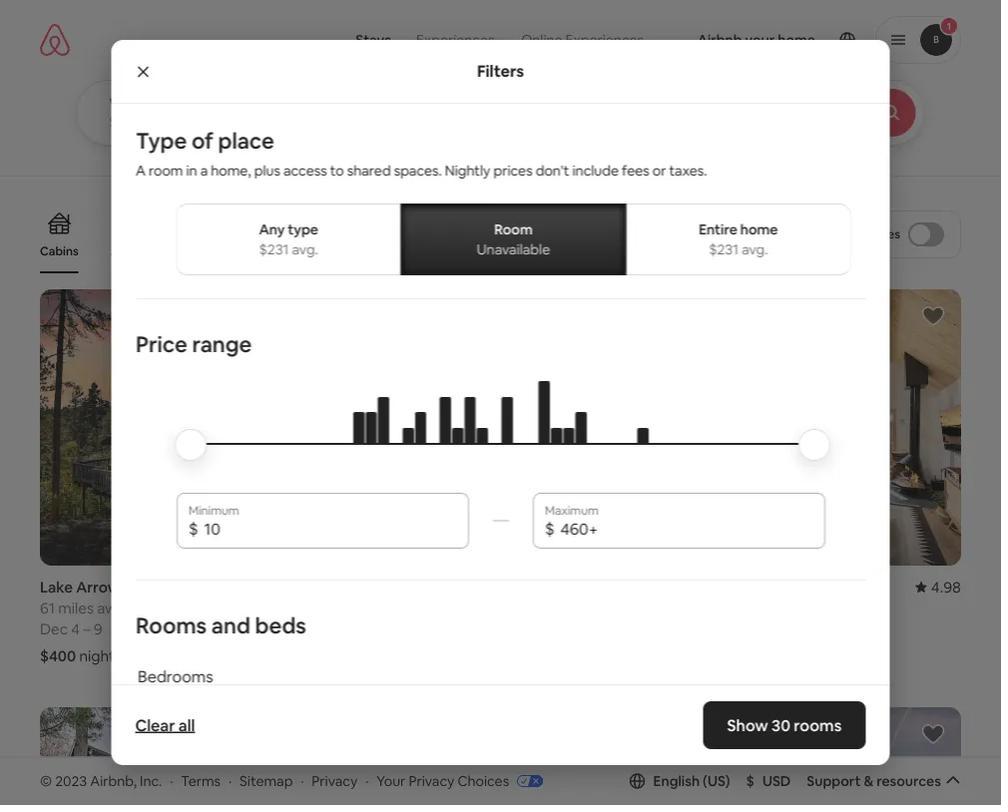 Task type: describe. For each thing, give the bounding box(es) containing it.
prices
[[493, 162, 532, 180]]

‎$231 for any
[[259, 241, 289, 259]]

mansions
[[505, 244, 558, 259]]

rooms and beds
[[135, 612, 306, 640]]

tab list inside filters dialog
[[175, 204, 851, 276]]

spaces.
[[394, 162, 442, 180]]

none search field containing stays
[[76, 0, 980, 146]]

rooms
[[135, 612, 206, 640]]

california for lake arrowhead, california 61 miles away dec 4 – 9 $400 night
[[162, 578, 230, 597]]

avg. for home
[[742, 241, 768, 259]]

arrowhead, for lake arrowhead, california 61 miles away dec 4 – 9 $400 night
[[76, 578, 159, 597]]

show 30 rooms
[[728, 716, 842, 736]]

4.93
[[616, 578, 647, 597]]

off-the-grid
[[403, 243, 472, 259]]

2 experiences from the left
[[566, 31, 644, 49]]

your privacy choices
[[377, 773, 509, 791]]

to
[[330, 162, 344, 180]]

room unavailable
[[477, 221, 550, 259]]

filters
[[477, 61, 524, 81]]

support & resources
[[807, 773, 942, 791]]

the-
[[425, 243, 449, 259]]

1 · from the left
[[170, 773, 173, 791]]

$ text field
[[560, 519, 813, 539]]

2 california from the left
[[424, 578, 492, 597]]

english (us) button
[[630, 773, 731, 791]]

access
[[283, 162, 327, 180]]

type
[[135, 126, 186, 155]]

–
[[83, 620, 91, 639]]

type of place a room in a home, plus access to shared spaces. nightly prices don't include fees or taxes.
[[135, 126, 707, 180]]

in
[[186, 162, 197, 180]]

2 privacy from the left
[[409, 773, 455, 791]]

add to wishlist: lake arrowhead, california image
[[922, 723, 946, 747]]

show 30 rooms link
[[704, 702, 866, 750]]

2023
[[55, 773, 87, 791]]

bedrooms
[[137, 666, 213, 687]]

4.98 out of 5 average rating image
[[916, 578, 962, 597]]

experiences button
[[403, 20, 508, 60]]

resources
[[877, 773, 942, 791]]

show map
[[455, 685, 523, 703]]

your privacy choices link
[[377, 773, 543, 792]]

terms
[[181, 773, 221, 791]]

of
[[191, 126, 213, 155]]

any
[[259, 221, 284, 239]]

topanga,
[[355, 578, 420, 597]]

away
[[97, 599, 132, 618]]

privacy link
[[312, 773, 358, 791]]

total
[[800, 227, 827, 242]]

topanga, california
[[355, 578, 492, 597]]

&
[[864, 773, 874, 791]]

2 horizontal spatial $
[[747, 773, 755, 791]]

amazing views
[[111, 243, 195, 259]]

taxes.
[[669, 162, 707, 180]]

stays tab panel
[[76, 80, 980, 146]]

don't
[[536, 162, 569, 180]]

profile element
[[686, 0, 962, 80]]

61
[[40, 599, 55, 618]]

most stays cost more than $115 per night. image
[[192, 382, 809, 490]]

room
[[148, 162, 183, 180]]

map
[[494, 685, 523, 703]]

$400
[[40, 647, 76, 666]]

filters dialog
[[111, 40, 890, 806]]

sitemap
[[240, 773, 293, 791]]

3 · from the left
[[301, 773, 304, 791]]

any type ‎$231 avg.
[[259, 221, 318, 259]]

off-
[[403, 243, 425, 259]]

online experiences
[[521, 31, 644, 49]]

inc.
[[140, 773, 162, 791]]

(us)
[[703, 773, 731, 791]]

all
[[179, 716, 195, 736]]

price range
[[135, 330, 252, 359]]

unavailable
[[477, 241, 550, 259]]

show for show map
[[455, 685, 491, 703]]

display total before taxes
[[757, 227, 901, 242]]

$ for $ text box
[[545, 519, 554, 539]]

room
[[494, 221, 533, 239]]

california for lake arrowhead, california
[[793, 578, 861, 597]]

night
[[79, 647, 115, 666]]

include
[[572, 162, 619, 180]]

display
[[757, 227, 798, 242]]

omg!
[[239, 244, 271, 259]]



Task type: locate. For each thing, give the bounding box(es) containing it.
0 horizontal spatial $
[[188, 519, 198, 539]]

entire
[[699, 221, 737, 239]]

1 horizontal spatial california
[[424, 578, 492, 597]]

arrowhead, up away
[[76, 578, 159, 597]]

4.93 out of 5 average rating image
[[600, 578, 647, 597]]

your
[[377, 773, 406, 791]]

privacy right your
[[409, 773, 455, 791]]

avg. down home
[[742, 241, 768, 259]]

1 ‎$231 from the left
[[259, 241, 289, 259]]

1 horizontal spatial $
[[545, 519, 554, 539]]

· left privacy link
[[301, 773, 304, 791]]

stays button
[[344, 20, 403, 60]]

4 · from the left
[[366, 773, 369, 791]]

2 avg. from the left
[[742, 241, 768, 259]]

‎$231 for entire
[[709, 241, 739, 259]]

clear all button
[[125, 706, 205, 746]]

experiences right online
[[566, 31, 644, 49]]

· right inc.
[[170, 773, 173, 791]]

0 horizontal spatial experiences
[[416, 31, 495, 49]]

nightly
[[445, 162, 490, 180]]

terms link
[[181, 773, 221, 791]]

type
[[287, 221, 318, 239]]

0 horizontal spatial show
[[455, 685, 491, 703]]

1 horizontal spatial privacy
[[409, 773, 455, 791]]

show left 30
[[728, 716, 769, 736]]

tab list containing any type
[[175, 204, 851, 276]]

place
[[218, 126, 274, 155]]

grid
[[449, 243, 472, 259]]

1 arrowhead, from the left
[[76, 578, 159, 597]]

experiences inside button
[[416, 31, 495, 49]]

a
[[135, 162, 145, 180]]

‎$231 down "entire"
[[709, 241, 739, 259]]

1 horizontal spatial arrowhead,
[[707, 578, 790, 597]]

avg. inside any type ‎$231 avg.
[[292, 241, 318, 259]]

avg.
[[292, 241, 318, 259], [742, 241, 768, 259]]

lake arrowhead, california 61 miles away dec 4 – 9 $400 night
[[40, 578, 230, 666]]

show inside filters dialog
[[728, 716, 769, 736]]

$ usd
[[747, 773, 791, 791]]

0 vertical spatial show
[[455, 685, 491, 703]]

1 horizontal spatial avg.
[[742, 241, 768, 259]]

tab list
[[175, 204, 851, 276]]

‎$231 down the any
[[259, 241, 289, 259]]

lake up 61
[[40, 578, 73, 597]]

9
[[94, 620, 103, 639]]

None search field
[[76, 0, 980, 146]]

arrowhead,
[[76, 578, 159, 597], [707, 578, 790, 597]]

$
[[188, 519, 198, 539], [545, 519, 554, 539], [747, 773, 755, 791]]

2 horizontal spatial california
[[793, 578, 861, 597]]

30
[[772, 716, 791, 736]]

dec
[[40, 620, 68, 639]]

taxes
[[870, 227, 901, 242]]

3 california from the left
[[793, 578, 861, 597]]

amazing
[[111, 243, 161, 259]]

privacy left your
[[312, 773, 358, 791]]

experiences up filters
[[416, 31, 495, 49]]

choices
[[458, 773, 509, 791]]

0 horizontal spatial privacy
[[312, 773, 358, 791]]

range
[[192, 330, 252, 359]]

online experiences link
[[508, 20, 658, 60]]

california
[[162, 578, 230, 597], [424, 578, 492, 597], [793, 578, 861, 597]]

lake for lake arrowhead, california
[[670, 578, 704, 597]]

before
[[830, 227, 868, 242]]

1 avg. from the left
[[292, 241, 318, 259]]

or
[[652, 162, 666, 180]]

plus
[[254, 162, 280, 180]]

5.0
[[310, 578, 331, 597]]

privacy
[[312, 773, 358, 791], [409, 773, 455, 791]]

1 california from the left
[[162, 578, 230, 597]]

arrowhead, for lake arrowhead, california
[[707, 578, 790, 597]]

2 arrowhead, from the left
[[707, 578, 790, 597]]

lake arrowhead, california
[[670, 578, 861, 597]]

0 horizontal spatial arrowhead,
[[76, 578, 159, 597]]

1 vertical spatial show
[[728, 716, 769, 736]]

clear all
[[135, 716, 195, 736]]

group containing amazing views
[[40, 196, 619, 274]]

lake right 4.93
[[670, 578, 704, 597]]

2 · from the left
[[229, 773, 232, 791]]

5.0 out of 5 average rating image
[[294, 578, 331, 597]]

avg. inside "entire home ‎$231 avg."
[[742, 241, 768, 259]]

show map button
[[435, 670, 567, 718]]

show left map
[[455, 685, 491, 703]]

entire home ‎$231 avg.
[[699, 221, 778, 259]]

lake for lake arrowhead, california 61 miles away dec 4 – 9 $400 night
[[40, 578, 73, 597]]

Where field
[[109, 113, 370, 131]]

© 2023 airbnb, inc. ·
[[40, 773, 173, 791]]

2 lake from the left
[[670, 578, 704, 597]]

usd
[[763, 773, 791, 791]]

online
[[521, 31, 563, 49]]

1 experiences from the left
[[416, 31, 495, 49]]

arrowhead, inside lake arrowhead, california 61 miles away dec 4 – 9 $400 night
[[76, 578, 159, 597]]

avg. down type
[[292, 241, 318, 259]]

1 privacy from the left
[[312, 773, 358, 791]]

terms · sitemap · privacy
[[181, 773, 358, 791]]

home
[[740, 221, 778, 239]]

fees
[[622, 162, 649, 180]]

4
[[71, 620, 80, 639]]

‎$231
[[259, 241, 289, 259], [709, 241, 739, 259]]

miles
[[58, 599, 94, 618]]

show inside button
[[455, 685, 491, 703]]

0 horizontal spatial california
[[162, 578, 230, 597]]

clear
[[135, 716, 175, 736]]

‎$231 inside "entire home ‎$231 avg."
[[709, 241, 739, 259]]

price
[[135, 330, 187, 359]]

avg. for type
[[292, 241, 318, 259]]

california inside lake arrowhead, california 61 miles away dec 4 – 9 $400 night
[[162, 578, 230, 597]]

show
[[455, 685, 491, 703], [728, 716, 769, 736]]

and
[[211, 612, 250, 640]]

0 horizontal spatial avg.
[[292, 241, 318, 259]]

rooms
[[795, 716, 842, 736]]

0 horizontal spatial ‎$231
[[259, 241, 289, 259]]

show for show 30 rooms
[[728, 716, 769, 736]]

beds
[[255, 612, 306, 640]]

airbnb,
[[90, 773, 137, 791]]

©
[[40, 773, 52, 791]]

lake inside lake arrowhead, california 61 miles away dec 4 – 9 $400 night
[[40, 578, 73, 597]]

1 horizontal spatial ‎$231
[[709, 241, 739, 259]]

what can we help you find? tab list
[[344, 20, 508, 60]]

$ for $ text field
[[188, 519, 198, 539]]

sitemap link
[[240, 773, 293, 791]]

home,
[[211, 162, 251, 180]]

shared
[[347, 162, 391, 180]]

where
[[109, 95, 147, 110]]

‎$231 inside any type ‎$231 avg.
[[259, 241, 289, 259]]

views
[[163, 243, 195, 259]]

1 horizontal spatial show
[[728, 716, 769, 736]]

2 ‎$231 from the left
[[709, 241, 739, 259]]

add to wishlist: lake arrowhead, california image
[[922, 305, 946, 329]]

1 horizontal spatial lake
[[670, 578, 704, 597]]

a
[[200, 162, 207, 180]]

display total before taxes button
[[740, 211, 962, 259]]

arrowhead, down $ text box
[[707, 578, 790, 597]]

· left your
[[366, 773, 369, 791]]

english (us)
[[654, 773, 731, 791]]

group
[[40, 196, 619, 274], [40, 290, 331, 566], [355, 290, 647, 566], [670, 290, 962, 566], [40, 708, 331, 806], [355, 708, 647, 806], [670, 708, 962, 806]]

1 lake from the left
[[40, 578, 73, 597]]

0 horizontal spatial lake
[[40, 578, 73, 597]]

· right terms link in the bottom of the page
[[229, 773, 232, 791]]

english
[[654, 773, 700, 791]]

support
[[807, 773, 861, 791]]

cabins
[[40, 244, 79, 259]]

$ text field
[[204, 519, 457, 539]]

1 horizontal spatial experiences
[[566, 31, 644, 49]]

stays
[[356, 31, 391, 49]]



Task type: vqa. For each thing, say whether or not it's contained in the screenshot.
741
no



